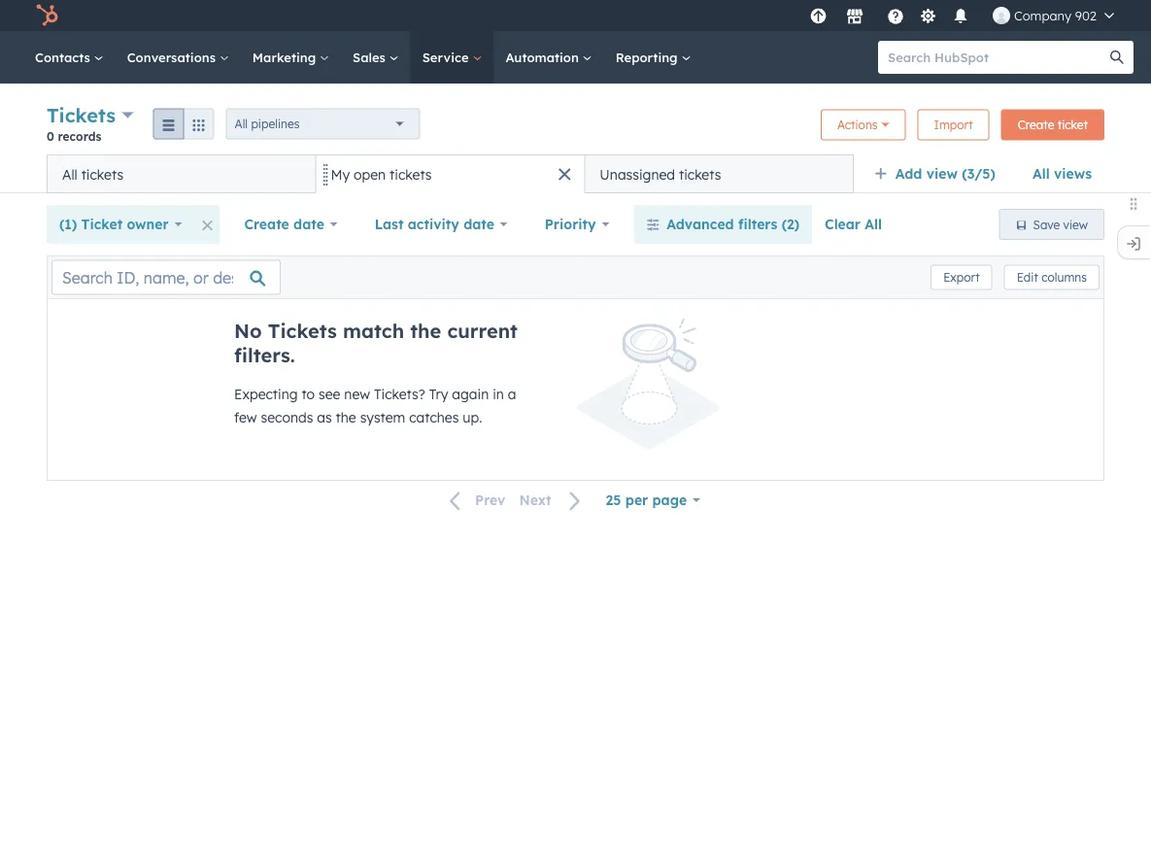 Task type: vqa. For each thing, say whether or not it's contained in the screenshot.
Link opens in a new window icon to the right
no



Task type: describe. For each thing, give the bounding box(es) containing it.
(3/5)
[[963, 165, 996, 182]]

upgrade link
[[807, 5, 831, 26]]

save view button
[[1000, 209, 1105, 240]]

a
[[508, 386, 517, 403]]

edit columns
[[1017, 270, 1088, 285]]

pipelines
[[251, 117, 300, 131]]

25 per page button
[[594, 481, 713, 520]]

few
[[234, 409, 257, 426]]

contacts
[[35, 49, 94, 65]]

all pipelines button
[[226, 108, 420, 139]]

prev
[[475, 492, 506, 509]]

all pipelines
[[235, 117, 300, 131]]

filters.
[[234, 343, 295, 367]]

clear
[[825, 216, 861, 233]]

all for all views
[[1033, 165, 1051, 182]]

catches
[[409, 409, 459, 426]]

my open tickets button
[[316, 155, 585, 193]]

up.
[[463, 409, 483, 426]]

upgrade image
[[810, 8, 828, 26]]

Search HubSpot search field
[[879, 41, 1117, 74]]

reporting link
[[604, 31, 703, 84]]

2 tickets from the left
[[390, 166, 432, 183]]

last
[[375, 216, 404, 233]]

system
[[360, 409, 406, 426]]

all for all pipelines
[[235, 117, 248, 131]]

(2)
[[782, 216, 800, 233]]

edit
[[1017, 270, 1039, 285]]

advanced filters (2)
[[667, 216, 800, 233]]

all tickets button
[[47, 155, 316, 193]]

tickets for unassigned tickets
[[679, 166, 722, 183]]

date inside popup button
[[294, 216, 325, 233]]

hubspot link
[[23, 4, 73, 27]]

clear all
[[825, 216, 883, 233]]

import
[[935, 118, 974, 132]]

priority button
[[532, 205, 622, 244]]

priority
[[545, 216, 596, 233]]

import button
[[918, 109, 990, 140]]

marketplaces button
[[835, 0, 876, 31]]

tickets?
[[374, 386, 426, 403]]

views
[[1055, 165, 1093, 182]]

my
[[331, 166, 350, 183]]

service link
[[411, 31, 494, 84]]

add
[[896, 165, 923, 182]]

save
[[1034, 217, 1061, 232]]

notifications button
[[945, 0, 978, 31]]

tickets button
[[47, 101, 134, 129]]

create ticket
[[1018, 118, 1089, 132]]

no
[[234, 319, 262, 343]]

company 902
[[1015, 7, 1097, 23]]

new
[[344, 386, 370, 403]]

next
[[519, 492, 552, 509]]

unassigned tickets button
[[585, 155, 854, 193]]

all views
[[1033, 165, 1093, 182]]

actions
[[838, 118, 878, 132]]

marketing link
[[241, 31, 341, 84]]

unassigned tickets
[[600, 166, 722, 183]]

automation
[[506, 49, 583, 65]]

expecting to see new tickets? try again in a few seconds as the system catches up.
[[234, 386, 517, 426]]

0 records
[[47, 129, 101, 143]]

add view (3/5)
[[896, 165, 996, 182]]

tickets inside no tickets match the current filters.
[[268, 319, 337, 343]]

create for create ticket
[[1018, 118, 1055, 132]]

company
[[1015, 7, 1072, 23]]

export button
[[931, 265, 993, 290]]

search image
[[1111, 51, 1125, 64]]

to
[[302, 386, 315, 403]]

25 per page
[[606, 492, 687, 509]]

current
[[448, 319, 518, 343]]

in
[[493, 386, 504, 403]]

as
[[317, 409, 332, 426]]

902
[[1076, 7, 1097, 23]]

Search ID, name, or description search field
[[52, 260, 281, 295]]

(1) ticket owner button
[[47, 205, 195, 244]]



Task type: locate. For each thing, give the bounding box(es) containing it.
all inside popup button
[[235, 117, 248, 131]]

seconds
[[261, 409, 313, 426]]

save view
[[1034, 217, 1089, 232]]

tickets right no
[[268, 319, 337, 343]]

1 horizontal spatial create
[[1018, 118, 1055, 132]]

0 horizontal spatial date
[[294, 216, 325, 233]]

view inside popup button
[[927, 165, 958, 182]]

2 horizontal spatial tickets
[[679, 166, 722, 183]]

1 tickets from the left
[[81, 166, 124, 183]]

records
[[58, 129, 101, 143]]

ticket
[[1058, 118, 1089, 132]]

add view (3/5) button
[[862, 155, 1021, 193]]

pagination navigation
[[438, 488, 594, 514]]

tickets up the advanced
[[679, 166, 722, 183]]

create inside popup button
[[244, 216, 290, 233]]

sales link
[[341, 31, 411, 84]]

date
[[294, 216, 325, 233], [464, 216, 495, 233]]

actions button
[[821, 109, 907, 140]]

prev button
[[438, 488, 513, 514]]

see
[[319, 386, 341, 403]]

hubspot image
[[35, 4, 58, 27]]

tickets down records
[[81, 166, 124, 183]]

clear all button
[[813, 205, 895, 244]]

1 date from the left
[[294, 216, 325, 233]]

0 horizontal spatial tickets
[[81, 166, 124, 183]]

tickets inside button
[[81, 166, 124, 183]]

tickets inside tickets popup button
[[47, 103, 116, 127]]

0 vertical spatial tickets
[[47, 103, 116, 127]]

all left views
[[1033, 165, 1051, 182]]

company 902 button
[[982, 0, 1127, 31]]

page
[[653, 492, 687, 509]]

again
[[452, 386, 489, 403]]

conversations
[[127, 49, 219, 65]]

export
[[944, 270, 981, 285]]

0 vertical spatial view
[[927, 165, 958, 182]]

ticket
[[81, 216, 123, 233]]

25
[[606, 492, 622, 509]]

tickets right open
[[390, 166, 432, 183]]

last activity date
[[375, 216, 495, 233]]

all down 0 records
[[62, 166, 78, 183]]

notifications image
[[953, 9, 970, 26]]

edit columns button
[[1005, 265, 1100, 290]]

all tickets
[[62, 166, 124, 183]]

1 vertical spatial view
[[1064, 217, 1089, 232]]

view for add
[[927, 165, 958, 182]]

view right add at the top right
[[927, 165, 958, 182]]

tickets banner
[[47, 101, 1105, 155]]

search button
[[1101, 41, 1134, 74]]

no tickets match the current filters.
[[234, 319, 518, 367]]

date inside "popup button"
[[464, 216, 495, 233]]

date right activity
[[464, 216, 495, 233]]

tickets for all tickets
[[81, 166, 124, 183]]

0 vertical spatial create
[[1018, 118, 1055, 132]]

advanced
[[667, 216, 735, 233]]

all inside 'button'
[[865, 216, 883, 233]]

view right save
[[1064, 217, 1089, 232]]

all inside button
[[62, 166, 78, 183]]

create
[[1018, 118, 1055, 132], [244, 216, 290, 233]]

try
[[429, 386, 449, 403]]

group inside tickets banner
[[153, 108, 214, 139]]

1 horizontal spatial date
[[464, 216, 495, 233]]

the inside expecting to see new tickets? try again in a few seconds as the system catches up.
[[336, 409, 356, 426]]

create date
[[244, 216, 325, 233]]

reporting
[[616, 49, 682, 65]]

create for create date
[[244, 216, 290, 233]]

owner
[[127, 216, 169, 233]]

1 horizontal spatial view
[[1064, 217, 1089, 232]]

sales
[[353, 49, 389, 65]]

settings image
[[920, 8, 937, 26]]

filters
[[739, 216, 778, 233]]

tickets
[[81, 166, 124, 183], [390, 166, 432, 183], [679, 166, 722, 183]]

advanced filters (2) button
[[634, 205, 813, 244]]

0 horizontal spatial the
[[336, 409, 356, 426]]

3 tickets from the left
[[679, 166, 722, 183]]

2 date from the left
[[464, 216, 495, 233]]

tickets
[[47, 103, 116, 127], [268, 319, 337, 343]]

contacts link
[[23, 31, 115, 84]]

all
[[235, 117, 248, 131], [1033, 165, 1051, 182], [62, 166, 78, 183], [865, 216, 883, 233]]

0 vertical spatial the
[[410, 319, 442, 343]]

last activity date button
[[362, 205, 521, 244]]

0
[[47, 129, 54, 143]]

help button
[[880, 0, 913, 31]]

1 vertical spatial create
[[244, 216, 290, 233]]

view for save
[[1064, 217, 1089, 232]]

the right as
[[336, 409, 356, 426]]

company 902 menu
[[805, 0, 1129, 31]]

open
[[354, 166, 386, 183]]

settings link
[[917, 5, 941, 26]]

automation link
[[494, 31, 604, 84]]

(1)
[[59, 216, 77, 233]]

create inside 'button'
[[1018, 118, 1055, 132]]

my open tickets
[[331, 166, 432, 183]]

conversations link
[[115, 31, 241, 84]]

tickets up records
[[47, 103, 116, 127]]

view inside button
[[1064, 217, 1089, 232]]

activity
[[408, 216, 460, 233]]

expecting
[[234, 386, 298, 403]]

all left the pipelines
[[235, 117, 248, 131]]

1 horizontal spatial tickets
[[268, 319, 337, 343]]

0 horizontal spatial create
[[244, 216, 290, 233]]

all right clear
[[865, 216, 883, 233]]

marketplaces image
[[847, 9, 864, 26]]

date left last
[[294, 216, 325, 233]]

all for all tickets
[[62, 166, 78, 183]]

help image
[[887, 9, 905, 26]]

1 horizontal spatial the
[[410, 319, 442, 343]]

service
[[423, 49, 473, 65]]

view
[[927, 165, 958, 182], [1064, 217, 1089, 232]]

mateo roberts image
[[993, 7, 1011, 24]]

the right match
[[410, 319, 442, 343]]

create ticket button
[[1002, 109, 1105, 140]]

match
[[343, 319, 404, 343]]

the inside no tickets match the current filters.
[[410, 319, 442, 343]]

1 vertical spatial the
[[336, 409, 356, 426]]

1 horizontal spatial tickets
[[390, 166, 432, 183]]

group
[[153, 108, 214, 139]]

0 horizontal spatial tickets
[[47, 103, 116, 127]]

(1) ticket owner
[[59, 216, 169, 233]]

1 vertical spatial tickets
[[268, 319, 337, 343]]

0 horizontal spatial view
[[927, 165, 958, 182]]

all views link
[[1021, 155, 1105, 193]]

the
[[410, 319, 442, 343], [336, 409, 356, 426]]



